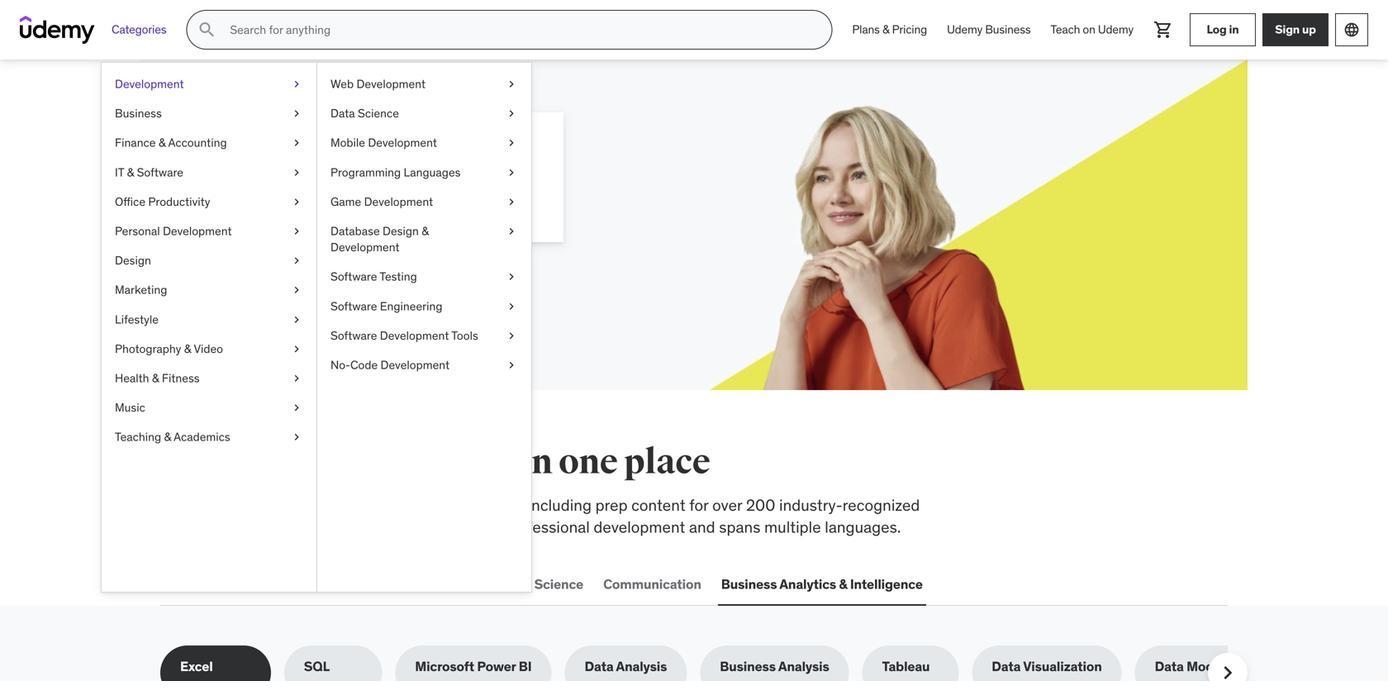 Task type: vqa. For each thing, say whether or not it's contained in the screenshot.
2nd Analysis from the left
yes



Task type: locate. For each thing, give the bounding box(es) containing it.
teaching & academics link
[[102, 422, 317, 452]]

certifications,
[[160, 517, 256, 537]]

1 analysis from the left
[[616, 658, 667, 675]]

all
[[160, 441, 209, 484]]

development inside button
[[194, 576, 277, 593]]

& up office
[[127, 165, 134, 180]]

software up software engineering
[[331, 269, 377, 284]]

it
[[115, 165, 124, 180], [297, 576, 308, 593]]

development inside "link"
[[115, 76, 184, 91]]

content
[[632, 495, 686, 515]]

excel
[[180, 658, 213, 675]]

web development
[[331, 76, 426, 91], [164, 576, 277, 593]]

analysis
[[616, 658, 667, 675], [779, 658, 830, 675]]

1 horizontal spatial in
[[1230, 22, 1239, 37]]

xsmall image inside data science "link"
[[505, 105, 518, 122]]

udemy right pricing
[[947, 22, 983, 37]]

0 horizontal spatial web
[[164, 576, 192, 593]]

it inside button
[[297, 576, 308, 593]]

software down the software testing
[[331, 299, 377, 313]]

game development
[[331, 194, 433, 209]]

prep
[[596, 495, 628, 515]]

place
[[624, 441, 711, 484]]

1 horizontal spatial science
[[535, 576, 584, 593]]

submit search image
[[197, 20, 217, 40]]

business
[[986, 22, 1031, 37], [115, 106, 162, 121], [721, 576, 777, 593], [720, 658, 776, 675]]

code
[[350, 357, 378, 372]]

categories
[[112, 22, 166, 37]]

office productivity
[[115, 194, 210, 209]]

0 horizontal spatial design
[[115, 253, 151, 268]]

xsmall image inside software development tools link
[[505, 328, 518, 344]]

xsmall image for web development
[[505, 76, 518, 92]]

1 horizontal spatial design
[[383, 224, 419, 238]]

xsmall image for office productivity
[[290, 194, 303, 210]]

health & fitness
[[115, 371, 200, 386]]

for up and
[[690, 495, 709, 515]]

0 horizontal spatial web development
[[164, 576, 277, 593]]

2 analysis from the left
[[779, 658, 830, 675]]

1 vertical spatial it
[[297, 576, 308, 593]]

in right log
[[1230, 22, 1239, 37]]

visualization
[[1024, 658, 1102, 675]]

it for it & software
[[115, 165, 124, 180]]

0 horizontal spatial for
[[299, 131, 338, 166]]

business for business
[[115, 106, 162, 121]]

skills inside covering critical workplace skills to technical topics, including prep content for over 200 industry-recognized certifications, our catalog supports well-rounded professional development and spans multiple languages.
[[354, 495, 389, 515]]

data analysis
[[585, 658, 667, 675]]

xsmall image inside "database design & development" link
[[505, 223, 518, 239]]

science inside button
[[535, 576, 584, 593]]

spans
[[719, 517, 761, 537]]

plans & pricing link
[[843, 10, 937, 50]]

business analytics & intelligence
[[721, 576, 923, 593]]

development for software development tools link at left
[[380, 328, 449, 343]]

& right finance
[[159, 135, 166, 150]]

0 horizontal spatial it
[[115, 165, 124, 180]]

1 vertical spatial design
[[115, 253, 151, 268]]

certifications
[[311, 576, 395, 593]]

1 horizontal spatial it
[[297, 576, 308, 593]]

skills up workplace
[[274, 441, 363, 484]]

critical
[[227, 495, 274, 515]]

xsmall image for marketing
[[290, 282, 303, 298]]

xsmall image inside office productivity link
[[290, 194, 303, 210]]

data inside button
[[503, 576, 532, 593]]

log
[[1207, 22, 1227, 37]]

& inside database design & development
[[422, 224, 429, 238]]

video
[[194, 341, 223, 356]]

& right analytics
[[839, 576, 848, 593]]

music
[[115, 400, 145, 415]]

categories button
[[102, 10, 176, 50]]

business inside topic filters element
[[720, 658, 776, 675]]

web inside 'link'
[[331, 76, 354, 91]]

on
[[1083, 22, 1096, 37]]

1 horizontal spatial udemy
[[1098, 22, 1134, 37]]

0 horizontal spatial science
[[358, 106, 399, 121]]

1 horizontal spatial for
[[690, 495, 709, 515]]

it left certifications
[[297, 576, 308, 593]]

xsmall image inside finance & accounting link
[[290, 135, 303, 151]]

xsmall image inside web development 'link'
[[505, 76, 518, 92]]

udemy inside udemy business link
[[947, 22, 983, 37]]

development down course.
[[364, 194, 433, 209]]

xsmall image for mobile development
[[505, 135, 518, 151]]

web up mobile
[[331, 76, 354, 91]]

languages
[[404, 165, 461, 180]]

analytics
[[780, 576, 837, 593]]

in up the including
[[520, 441, 553, 484]]

database design & development
[[331, 224, 429, 255]]

xsmall image inside software testing link
[[505, 269, 518, 285]]

1 horizontal spatial analysis
[[779, 658, 830, 675]]

1 horizontal spatial web
[[331, 76, 354, 91]]

udemy
[[947, 22, 983, 37], [1098, 22, 1134, 37]]

xsmall image inside business link
[[290, 105, 303, 122]]

data inside "link"
[[331, 106, 355, 121]]

& for software
[[127, 165, 134, 180]]

xsmall image inside lifestyle 'link'
[[290, 311, 303, 328]]

business inside "button"
[[721, 576, 777, 593]]

photography & video
[[115, 341, 223, 356]]

business for business analytics & intelligence
[[721, 576, 777, 593]]

1 vertical spatial skills
[[354, 495, 389, 515]]

web inside button
[[164, 576, 192, 593]]

0 vertical spatial for
[[299, 131, 338, 166]]

0 vertical spatial skills
[[274, 441, 363, 484]]

1 vertical spatial web
[[164, 576, 192, 593]]

xsmall image inside programming languages 'link'
[[505, 164, 518, 181]]

business for business analysis
[[720, 658, 776, 675]]

xsmall image inside design link
[[290, 253, 303, 269]]

science down professional
[[535, 576, 584, 593]]

data science link
[[317, 99, 532, 128]]

xsmall image inside development "link"
[[290, 76, 303, 92]]

1 horizontal spatial web development
[[331, 76, 426, 91]]

& down game development link
[[422, 224, 429, 238]]

xsmall image inside no-code development link
[[505, 357, 518, 373]]

science
[[358, 106, 399, 121], [535, 576, 584, 593]]

data down professional
[[503, 576, 532, 593]]

data science inside "link"
[[331, 106, 399, 121]]

development up data science "link"
[[357, 76, 426, 91]]

office productivity link
[[102, 187, 317, 217]]

0 vertical spatial web development
[[331, 76, 426, 91]]

xsmall image for teaching & academics
[[290, 429, 303, 445]]

no-code development
[[331, 357, 450, 372]]

shopping cart with 0 items image
[[1154, 20, 1174, 40]]

xsmall image inside "health & fitness" link
[[290, 370, 303, 386]]

& left video
[[184, 341, 191, 356]]

development down office productivity link
[[163, 224, 232, 238]]

udemy right the on
[[1098, 22, 1134, 37]]

xsmall image inside personal development link
[[290, 223, 303, 239]]

teaching & academics
[[115, 430, 230, 444]]

xsmall image
[[505, 76, 518, 92], [290, 135, 303, 151], [505, 164, 518, 181], [505, 194, 518, 210], [290, 223, 303, 239], [290, 253, 303, 269], [505, 269, 518, 285], [505, 298, 518, 314], [505, 328, 518, 344], [505, 357, 518, 373], [290, 370, 303, 386], [290, 400, 303, 416], [290, 429, 303, 445]]

web development down certifications,
[[164, 576, 277, 593]]

& right plans
[[883, 22, 890, 37]]

leadership button
[[411, 565, 486, 604]]

design down personal
[[115, 253, 151, 268]]

0 horizontal spatial your
[[268, 172, 293, 189]]

0 horizontal spatial udemy
[[947, 22, 983, 37]]

web development inside button
[[164, 576, 277, 593]]

potential
[[296, 172, 348, 189]]

0 vertical spatial design
[[383, 224, 419, 238]]

web development inside 'link'
[[331, 76, 426, 91]]

up
[[1303, 22, 1317, 37]]

xsmall image for it & software
[[290, 164, 303, 181]]

database design & development link
[[317, 217, 532, 262]]

science inside "link"
[[358, 106, 399, 121]]

xsmall image inside music link
[[290, 400, 303, 416]]

multiple
[[765, 517, 821, 537]]

2 udemy from the left
[[1098, 22, 1134, 37]]

skills up supports
[[354, 495, 389, 515]]

choose a language image
[[1344, 21, 1361, 38]]

data science inside button
[[503, 576, 584, 593]]

1 horizontal spatial data science
[[503, 576, 584, 593]]

for up potential
[[299, 131, 338, 166]]

over
[[713, 495, 743, 515]]

web development up data science "link"
[[331, 76, 426, 91]]

data left "visualization"
[[992, 658, 1021, 675]]

industry-
[[780, 495, 843, 515]]

development up programming languages
[[368, 135, 437, 150]]

& right teaching
[[164, 430, 171, 444]]

software testing
[[331, 269, 417, 284]]

finance
[[115, 135, 156, 150]]

development inside 'link'
[[357, 76, 426, 91]]

course.
[[390, 172, 433, 189]]

1 vertical spatial web development
[[164, 576, 277, 593]]

development down the engineering
[[380, 328, 449, 343]]

technical
[[410, 495, 474, 515]]

0 horizontal spatial in
[[520, 441, 553, 484]]

and
[[689, 517, 716, 537]]

&
[[883, 22, 890, 37], [159, 135, 166, 150], [127, 165, 134, 180], [422, 224, 429, 238], [184, 341, 191, 356], [152, 371, 159, 386], [164, 430, 171, 444], [839, 576, 848, 593]]

science up mobile development on the top left
[[358, 106, 399, 121]]

plans
[[852, 22, 880, 37]]

design down game development
[[383, 224, 419, 238]]

design link
[[102, 246, 317, 275]]

well-
[[408, 517, 442, 537]]

software for software development tools
[[331, 328, 377, 343]]

1 horizontal spatial your
[[342, 131, 402, 166]]

0 vertical spatial it
[[115, 165, 124, 180]]

web down certifications,
[[164, 576, 192, 593]]

web for web development 'link'
[[331, 76, 354, 91]]

xsmall image inside it & software link
[[290, 164, 303, 181]]

xsmall image inside mobile development link
[[505, 135, 518, 151]]

xsmall image inside software engineering link
[[505, 298, 518, 314]]

teaching
[[115, 430, 161, 444]]

our
[[259, 517, 282, 537]]

1 vertical spatial your
[[268, 172, 293, 189]]

software engineering
[[331, 299, 443, 313]]

web development link
[[317, 69, 532, 99]]

xsmall image for software engineering
[[505, 298, 518, 314]]

catalog
[[286, 517, 338, 537]]

& inside "button"
[[839, 576, 848, 593]]

xsmall image for no-code development
[[505, 357, 518, 373]]

1 vertical spatial data science
[[503, 576, 584, 593]]

0 vertical spatial web
[[331, 76, 354, 91]]

for inside covering critical workplace skills to technical topics, including prep content for over 200 industry-recognized certifications, our catalog supports well-rounded professional development and spans multiple languages.
[[690, 495, 709, 515]]

development down database
[[331, 240, 400, 255]]

software
[[137, 165, 183, 180], [331, 269, 377, 284], [331, 299, 377, 313], [331, 328, 377, 343]]

no-code development link
[[317, 350, 532, 380]]

data science
[[331, 106, 399, 121], [503, 576, 584, 593]]

lifestyle
[[115, 312, 159, 327]]

15.
[[339, 191, 355, 208]]

web development button
[[160, 565, 280, 604]]

0 vertical spatial your
[[342, 131, 402, 166]]

data up mobile
[[331, 106, 355, 121]]

1 vertical spatial science
[[535, 576, 584, 593]]

xsmall image for personal development
[[290, 223, 303, 239]]

1 vertical spatial for
[[690, 495, 709, 515]]

software up code
[[331, 328, 377, 343]]

0 horizontal spatial analysis
[[616, 658, 667, 675]]

xsmall image
[[290, 76, 303, 92], [290, 105, 303, 122], [505, 105, 518, 122], [505, 135, 518, 151], [290, 164, 303, 181], [290, 194, 303, 210], [505, 223, 518, 239], [290, 282, 303, 298], [290, 311, 303, 328], [290, 341, 303, 357]]

0 vertical spatial science
[[358, 106, 399, 121]]

skills
[[274, 441, 363, 484], [354, 495, 389, 515]]

analysis for business analysis
[[779, 658, 830, 675]]

data left modeling
[[1155, 658, 1184, 675]]

1 udemy from the left
[[947, 22, 983, 37]]

xsmall image inside game development link
[[505, 194, 518, 210]]

data science up mobile
[[331, 106, 399, 121]]

development down categories 'dropdown button'
[[115, 76, 184, 91]]

it up office
[[115, 165, 124, 180]]

software up office productivity
[[137, 165, 183, 180]]

development for personal development link
[[163, 224, 232, 238]]

0 horizontal spatial data science
[[331, 106, 399, 121]]

xsmall image inside marketing link
[[290, 282, 303, 298]]

need
[[435, 441, 514, 484]]

xsmall image for finance & accounting
[[290, 135, 303, 151]]

xsmall image inside teaching & academics link
[[290, 429, 303, 445]]

design inside database design & development
[[383, 224, 419, 238]]

& right health
[[152, 371, 159, 386]]

xsmall image for lifestyle
[[290, 311, 303, 328]]

engineering
[[380, 299, 443, 313]]

xsmall image inside "photography & video" link
[[290, 341, 303, 357]]

for inside skills for your future expand your potential with a course. starting at just $12.99 through dec 15.
[[299, 131, 338, 166]]

science for data science "link"
[[358, 106, 399, 121]]

database
[[331, 224, 380, 238]]

0 vertical spatial data science
[[331, 106, 399, 121]]

development down certifications,
[[194, 576, 277, 593]]

rounded
[[442, 517, 501, 537]]

software development tools link
[[317, 321, 532, 350]]

xsmall image for health & fitness
[[290, 370, 303, 386]]

xsmall image for data science
[[505, 105, 518, 122]]

for
[[299, 131, 338, 166], [690, 495, 709, 515]]

data science down professional
[[503, 576, 584, 593]]



Task type: describe. For each thing, give the bounding box(es) containing it.
sign up
[[1276, 22, 1317, 37]]

development for mobile development link
[[368, 135, 437, 150]]

testing
[[380, 269, 417, 284]]

development for web development 'link'
[[357, 76, 426, 91]]

it certifications button
[[294, 565, 398, 604]]

& for pricing
[[883, 22, 890, 37]]

tools
[[452, 328, 478, 343]]

& for academics
[[164, 430, 171, 444]]

data science for data science "link"
[[331, 106, 399, 121]]

skills
[[220, 131, 294, 166]]

xsmall image for music
[[290, 400, 303, 416]]

accounting
[[168, 135, 227, 150]]

through
[[263, 191, 310, 208]]

Search for anything text field
[[227, 16, 812, 44]]

development inside database design & development
[[331, 240, 400, 255]]

web development for web development button
[[164, 576, 277, 593]]

at
[[487, 172, 499, 189]]

supports
[[342, 517, 404, 537]]

including
[[528, 495, 592, 515]]

udemy inside teach on udemy link
[[1098, 22, 1134, 37]]

xsmall image for programming languages
[[505, 164, 518, 181]]

development for web development button
[[194, 576, 277, 593]]

you
[[369, 441, 429, 484]]

& for fitness
[[152, 371, 159, 386]]

mobile development link
[[317, 128, 532, 158]]

xsmall image for software testing
[[505, 269, 518, 285]]

lifestyle link
[[102, 305, 317, 334]]

200
[[746, 495, 776, 515]]

development for game development link
[[364, 194, 433, 209]]

web for web development button
[[164, 576, 192, 593]]

academics
[[174, 430, 230, 444]]

xsmall image for database design & development
[[505, 223, 518, 239]]

mobile development
[[331, 135, 437, 150]]

sql
[[304, 658, 330, 675]]

power
[[477, 658, 516, 675]]

skills for your future expand your potential with a course. starting at just $12.99 through dec 15.
[[220, 131, 524, 208]]

data visualization
[[992, 658, 1102, 675]]

teach on udemy
[[1051, 22, 1134, 37]]

photography
[[115, 341, 181, 356]]

to
[[392, 495, 407, 515]]

game
[[331, 194, 361, 209]]

topics,
[[477, 495, 524, 515]]

tableau
[[883, 658, 930, 675]]

music link
[[102, 393, 317, 422]]

plans & pricing
[[852, 22, 928, 37]]

development down software development tools link at left
[[381, 357, 450, 372]]

health & fitness link
[[102, 364, 317, 393]]

& for video
[[184, 341, 191, 356]]

log in
[[1207, 22, 1239, 37]]

workplace
[[278, 495, 350, 515]]

modeling
[[1187, 658, 1245, 675]]

expand
[[220, 172, 264, 189]]

programming languages link
[[317, 158, 532, 187]]

no-
[[331, 357, 350, 372]]

programming
[[331, 165, 401, 180]]

udemy business
[[947, 22, 1031, 37]]

xsmall image for development
[[290, 76, 303, 92]]

covering critical workplace skills to technical topics, including prep content for over 200 industry-recognized certifications, our catalog supports well-rounded professional development and spans multiple languages.
[[160, 495, 920, 537]]

marketing
[[115, 282, 167, 297]]

mobile
[[331, 135, 365, 150]]

software for software testing
[[331, 269, 377, 284]]

business analytics & intelligence button
[[718, 565, 926, 604]]

communication
[[603, 576, 702, 593]]

software for software engineering
[[331, 299, 377, 313]]

a
[[380, 172, 387, 189]]

productivity
[[148, 194, 210, 209]]

it certifications
[[297, 576, 395, 593]]

0 vertical spatial in
[[1230, 22, 1239, 37]]

data modeling
[[1155, 658, 1245, 675]]

xsmall image for game development
[[505, 194, 518, 210]]

all the skills you need in one place
[[160, 441, 711, 484]]

the
[[215, 441, 268, 484]]

1 vertical spatial in
[[520, 441, 553, 484]]

data science for "data science" button
[[503, 576, 584, 593]]

analysis for data analysis
[[616, 658, 667, 675]]

personal development link
[[102, 217, 317, 246]]

teach on udemy link
[[1041, 10, 1144, 50]]

xsmall image for photography & video
[[290, 341, 303, 357]]

business analysis
[[720, 658, 830, 675]]

data right bi
[[585, 658, 614, 675]]

science for "data science" button
[[535, 576, 584, 593]]

development link
[[102, 69, 317, 99]]

xsmall image for business
[[290, 105, 303, 122]]

xsmall image for design
[[290, 253, 303, 269]]

web development for web development 'link'
[[331, 76, 426, 91]]

it & software
[[115, 165, 183, 180]]

software testing link
[[317, 262, 532, 292]]

it for it certifications
[[297, 576, 308, 593]]

dec
[[313, 191, 336, 208]]

next image
[[1215, 660, 1242, 681]]

topic filters element
[[160, 646, 1265, 681]]

languages.
[[825, 517, 901, 537]]

log in link
[[1190, 13, 1256, 46]]

covering
[[160, 495, 223, 515]]

office
[[115, 194, 145, 209]]

udemy business link
[[937, 10, 1041, 50]]

sign up link
[[1263, 13, 1329, 46]]

future
[[407, 131, 488, 166]]

udemy image
[[20, 16, 95, 44]]

with
[[352, 172, 377, 189]]

teach
[[1051, 22, 1081, 37]]

microsoft
[[415, 658, 474, 675]]

business link
[[102, 99, 317, 128]]

xsmall image for software development tools
[[505, 328, 518, 344]]

finance & accounting
[[115, 135, 227, 150]]

& for accounting
[[159, 135, 166, 150]]

just
[[502, 172, 524, 189]]

recognized
[[843, 495, 920, 515]]

software engineering link
[[317, 292, 532, 321]]



